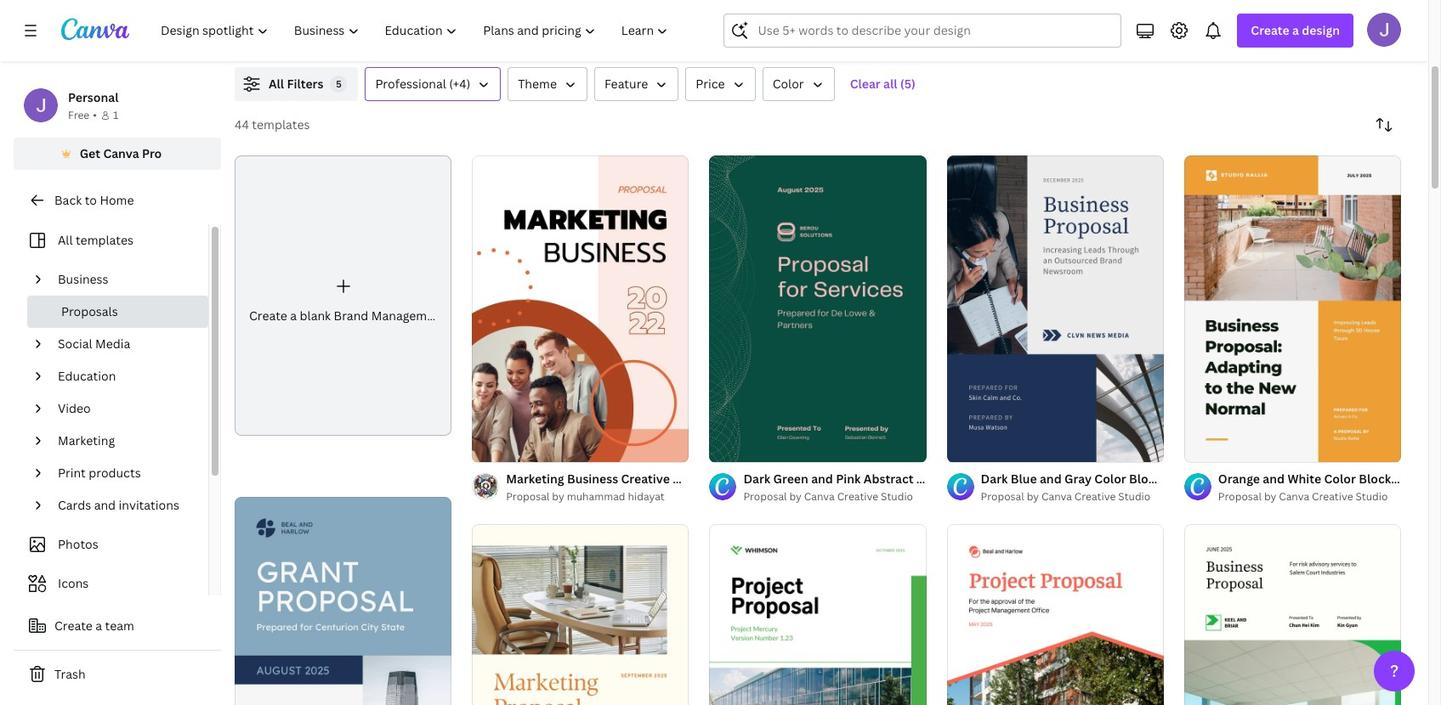 Task type: describe. For each thing, give the bounding box(es) containing it.
1 of 5 link
[[472, 156, 689, 463]]

blocks inside dark blue and gray color blocks general proposal proposal by canva creative studio
[[1129, 471, 1168, 487]]

create for create a design
[[1251, 22, 1290, 38]]

back to home link
[[14, 184, 221, 218]]

abstract
[[864, 471, 914, 487]]

cards and invitations
[[58, 497, 179, 514]]

filters
[[287, 76, 324, 92]]

media
[[95, 336, 130, 352]]

trash
[[54, 667, 86, 683]]

a for blank
[[290, 308, 297, 324]]

dark blue and gray color blocks general proposal link
[[981, 470, 1270, 489]]

studio for color
[[1118, 490, 1151, 504]]

get canva pro
[[80, 145, 162, 162]]

1 of 10 for dark
[[721, 442, 752, 455]]

icons link
[[24, 568, 198, 600]]

Search search field
[[758, 14, 1111, 47]]

education
[[58, 368, 116, 384]]

business inside marketing business creative pink and orange proposal proposal by muhammad hidayat
[[567, 471, 618, 487]]

1 horizontal spatial 5
[[503, 443, 508, 456]]

trash link
[[14, 658, 221, 692]]

muhammad
[[567, 490, 626, 504]]

1 for dark green and pink abstract tech general proposal
[[721, 442, 726, 455]]

green
[[773, 471, 809, 487]]

print
[[58, 465, 86, 481]]

canva inside dark green and pink abstract tech general proposal proposal by canva creative studio
[[804, 490, 835, 504]]

marketing business creative pink and orange proposal link
[[506, 470, 821, 489]]

proposal by canva creative studio link for pink
[[744, 489, 927, 506]]

dark for dark blue and gray color blocks general proposal
[[981, 471, 1008, 487]]

1 of 10 link for white
[[1184, 156, 1401, 463]]

5 filter options selected element
[[330, 76, 347, 93]]

video link
[[51, 393, 198, 425]]

marketing business creative pink and orange proposal proposal by muhammad hidayat
[[506, 471, 821, 504]]

gray
[[1065, 471, 1092, 487]]

professional (+4) button
[[365, 67, 501, 101]]

and right "cards" at the bottom left of page
[[94, 497, 116, 514]]

invitations
[[119, 497, 179, 514]]

get
[[80, 145, 100, 162]]

blue and gray color blocks general proposal image
[[235, 498, 452, 706]]

create for create a team
[[54, 618, 93, 634]]

dark for dark green and pink abstract tech general proposal
[[744, 471, 771, 487]]

marketing business creative pink and orange proposal image
[[472, 156, 689, 462]]

marketing for marketing business creative pink and orange proposal proposal by muhammad hidayat
[[506, 471, 564, 487]]

(+4)
[[449, 76, 470, 92]]

cream and orange simple corporate (light) marketing proposal proposal image
[[472, 525, 689, 706]]

free •
[[68, 108, 97, 122]]

proposal by canva creative studio link for color
[[1218, 489, 1401, 506]]

and inside dark blue and gray color blocks general proposal proposal by canva creative studio
[[1040, 471, 1062, 487]]

genera
[[1400, 471, 1441, 487]]

by inside dark green and pink abstract tech general proposal proposal by canva creative studio
[[790, 490, 802, 504]]

clear all (5) button
[[842, 67, 924, 101]]

feature button
[[594, 67, 679, 101]]

0 vertical spatial business
[[58, 271, 108, 287]]

canva inside button
[[103, 145, 139, 162]]

proposal inside "link"
[[449, 308, 500, 324]]

create a design button
[[1238, 14, 1354, 48]]

color button
[[762, 67, 835, 101]]

products
[[89, 465, 141, 481]]

of for marketing business creative pink and orange proposal
[[491, 443, 501, 456]]

canva inside dark blue and gray color blocks general proposal proposal by canva creative studio
[[1042, 490, 1072, 504]]

and inside "orange and white color blocks genera proposal by canva creative studio"
[[1263, 471, 1285, 487]]

templates for all templates
[[76, 232, 133, 248]]

creative inside dark green and pink abstract tech general proposal proposal by canva creative studio
[[837, 490, 879, 504]]

create a blank brand management proposal link
[[235, 156, 500, 436]]

general for blocks
[[1170, 471, 1216, 487]]

icons
[[58, 576, 89, 592]]

creative inside dark blue and gray color blocks general proposal proposal by canva creative studio
[[1075, 490, 1116, 504]]

2 brand management proposal templates image from the left
[[1145, 0, 1295, 16]]

10 for dark
[[740, 442, 752, 455]]

orange and white color blocks genera proposal by canva creative studio
[[1218, 471, 1441, 504]]

cards and invitations link
[[51, 490, 198, 522]]

back
[[54, 192, 82, 208]]

all for all filters
[[269, 76, 284, 92]]

photos
[[58, 537, 98, 553]]

professional
[[375, 76, 446, 92]]

create a team button
[[14, 610, 221, 644]]

get canva pro button
[[14, 138, 221, 170]]

1 for marketing business creative pink and orange proposal
[[484, 443, 489, 456]]

by inside "orange and white color blocks genera proposal by canva creative studio"
[[1264, 490, 1277, 504]]

all filters
[[269, 76, 324, 92]]

create a design
[[1251, 22, 1340, 38]]

blank
[[300, 308, 331, 324]]

cards
[[58, 497, 91, 514]]

orange and white color blocks genera link
[[1218, 470, 1441, 489]]

dark green and pink abstract tech general proposal image
[[710, 156, 927, 462]]

pink for and
[[836, 471, 861, 487]]

to
[[85, 192, 97, 208]]

management
[[371, 308, 446, 324]]

all templates link
[[24, 224, 198, 257]]

1 of 10 for orange
[[1196, 442, 1226, 455]]

all
[[884, 76, 898, 92]]

print products
[[58, 465, 141, 481]]

price
[[696, 76, 725, 92]]



Task type: vqa. For each thing, say whether or not it's contained in the screenshot.
1st group from right
no



Task type: locate. For each thing, give the bounding box(es) containing it.
blocks inside "orange and white color blocks genera proposal by canva creative studio"
[[1359, 471, 1397, 487]]

create a blank brand management proposal element
[[235, 156, 500, 436]]

create left blank at top left
[[249, 308, 287, 324]]

2 horizontal spatial create
[[1251, 22, 1290, 38]]

44 templates
[[235, 116, 310, 133]]

1 horizontal spatial dark
[[981, 471, 1008, 487]]

by inside dark blue and gray color blocks general proposal proposal by canva creative studio
[[1027, 490, 1039, 504]]

studio inside dark blue and gray color blocks general proposal proposal by canva creative studio
[[1118, 490, 1151, 504]]

create
[[1251, 22, 1290, 38], [249, 308, 287, 324], [54, 618, 93, 634]]

create a blank brand management proposal
[[249, 308, 500, 324]]

of
[[729, 442, 738, 455], [1203, 442, 1213, 455], [491, 443, 501, 456]]

0 horizontal spatial 1 of 10 link
[[710, 156, 927, 463]]

canva down "white" at the right bottom
[[1279, 490, 1310, 504]]

1 blocks from the left
[[1129, 471, 1168, 487]]

studio down dark blue and gray color blocks general proposal link on the bottom
[[1118, 490, 1151, 504]]

dark inside dark blue and gray color blocks general proposal proposal by canva creative studio
[[981, 471, 1008, 487]]

feature
[[605, 76, 648, 92]]

business up the muhammad
[[567, 471, 618, 487]]

jacob simon image
[[1367, 13, 1401, 47]]

a left team
[[95, 618, 102, 634]]

business up proposals
[[58, 271, 108, 287]]

1 general from the left
[[947, 471, 992, 487]]

dark blue and gray color blocks general proposal proposal by canva creative studio
[[981, 471, 1270, 504]]

marketing inside marketing business creative pink and orange proposal proposal by muhammad hidayat
[[506, 471, 564, 487]]

proposal inside "orange and white color blocks genera proposal by canva creative studio"
[[1218, 490, 1262, 504]]

•
[[93, 108, 97, 122]]

1 dark from the left
[[744, 471, 771, 487]]

1 horizontal spatial studio
[[1118, 490, 1151, 504]]

canva down gray
[[1042, 490, 1072, 504]]

and inside dark green and pink abstract tech general proposal proposal by canva creative studio
[[811, 471, 833, 487]]

proposal by canva creative studio link down gray
[[981, 489, 1164, 506]]

color right price button
[[773, 76, 804, 92]]

1 horizontal spatial a
[[290, 308, 297, 324]]

0 horizontal spatial 1 of 10
[[721, 442, 752, 455]]

of for orange and white color blocks genera
[[1203, 442, 1213, 455]]

marketing for marketing
[[58, 433, 115, 449]]

0 horizontal spatial templates
[[76, 232, 133, 248]]

clear all (5)
[[850, 76, 916, 92]]

color inside button
[[773, 76, 804, 92]]

0 horizontal spatial pink
[[673, 471, 698, 487]]

white
[[1288, 471, 1322, 487]]

0 horizontal spatial orange
[[725, 471, 767, 487]]

and
[[701, 471, 722, 487], [811, 471, 833, 487], [1040, 471, 1062, 487], [1263, 471, 1285, 487], [94, 497, 116, 514]]

print products link
[[51, 457, 198, 490]]

proposal by muhammad hidayat link
[[506, 489, 689, 506]]

orange left "white" at the right bottom
[[1218, 471, 1260, 487]]

1 of 5
[[484, 443, 508, 456]]

None search field
[[724, 14, 1122, 48]]

1 1 of 10 link from the left
[[710, 156, 927, 463]]

all templates
[[58, 232, 133, 248]]

1 inside 1 of 5 link
[[484, 443, 489, 456]]

team
[[105, 618, 134, 634]]

1 horizontal spatial color
[[1095, 471, 1127, 487]]

brand
[[334, 308, 368, 324]]

templates right '44'
[[252, 116, 310, 133]]

and left green
[[701, 471, 722, 487]]

social media link
[[51, 328, 198, 361]]

1 studio from the left
[[881, 490, 913, 504]]

3 by from the left
[[1027, 490, 1039, 504]]

general for tech
[[947, 471, 992, 487]]

a inside button
[[95, 618, 102, 634]]

and left "white" at the right bottom
[[1263, 471, 1285, 487]]

(5)
[[900, 76, 916, 92]]

1 vertical spatial templates
[[76, 232, 133, 248]]

general
[[947, 471, 992, 487], [1170, 471, 1216, 487]]

1 horizontal spatial business
[[567, 471, 618, 487]]

social media
[[58, 336, 130, 352]]

templates down back to home
[[76, 232, 133, 248]]

0 horizontal spatial studio
[[881, 490, 913, 504]]

2 blocks from the left
[[1359, 471, 1397, 487]]

1 orange from the left
[[725, 471, 767, 487]]

2 vertical spatial a
[[95, 618, 102, 634]]

studio
[[881, 490, 913, 504], [1118, 490, 1151, 504], [1356, 490, 1388, 504]]

color
[[773, 76, 804, 92], [1095, 471, 1127, 487], [1324, 471, 1356, 487]]

0 vertical spatial templates
[[252, 116, 310, 133]]

0 horizontal spatial a
[[95, 618, 102, 634]]

a left design
[[1293, 22, 1299, 38]]

price button
[[686, 67, 756, 101]]

white and green simple corporate (light) project proposal proposal image
[[710, 525, 927, 706]]

by inside marketing business creative pink and orange proposal proposal by muhammad hidayat
[[552, 490, 564, 504]]

color right "white" at the right bottom
[[1324, 471, 1356, 487]]

2 studio from the left
[[1118, 490, 1151, 504]]

studio inside "orange and white color blocks genera proposal by canva creative studio"
[[1356, 490, 1388, 504]]

1 vertical spatial create
[[249, 308, 287, 324]]

by down blue
[[1027, 490, 1039, 504]]

orange and white color blocks general proposal image
[[1184, 156, 1401, 462]]

10
[[740, 442, 752, 455], [1215, 442, 1226, 455]]

creative
[[621, 471, 670, 487], [837, 490, 879, 504], [1075, 490, 1116, 504], [1312, 490, 1353, 504]]

0 horizontal spatial create
[[54, 618, 93, 634]]

1 brand management proposal templates image from the left
[[1039, 0, 1401, 47]]

orange inside marketing business creative pink and orange proposal proposal by muhammad hidayat
[[725, 471, 767, 487]]

2 1 of 10 from the left
[[1196, 442, 1226, 455]]

1 of 10 link for and
[[710, 156, 927, 463]]

0 horizontal spatial blocks
[[1129, 471, 1168, 487]]

0 horizontal spatial 5
[[336, 77, 342, 90]]

theme button
[[508, 67, 588, 101]]

templates for 44 templates
[[252, 116, 310, 133]]

create down icons
[[54, 618, 93, 634]]

green and white minimal photocentric business proposal proposal image
[[1184, 525, 1401, 706]]

1 horizontal spatial blocks
[[1359, 471, 1397, 487]]

marketing down the 1 of 5
[[506, 471, 564, 487]]

1 horizontal spatial create
[[249, 308, 287, 324]]

0 horizontal spatial of
[[491, 443, 501, 456]]

personal
[[68, 89, 119, 105]]

pink for creative
[[673, 471, 698, 487]]

1 horizontal spatial 10
[[1215, 442, 1226, 455]]

video
[[58, 401, 91, 417]]

2 pink from the left
[[836, 471, 861, 487]]

2 horizontal spatial of
[[1203, 442, 1213, 455]]

0 vertical spatial all
[[269, 76, 284, 92]]

home
[[100, 192, 134, 208]]

a inside "link"
[[290, 308, 297, 324]]

pro
[[142, 145, 162, 162]]

create inside "link"
[[249, 308, 287, 324]]

0 horizontal spatial all
[[58, 232, 73, 248]]

1 of 10
[[721, 442, 752, 455], [1196, 442, 1226, 455]]

dark inside dark green and pink abstract tech general proposal proposal by canva creative studio
[[744, 471, 771, 487]]

blue
[[1011, 471, 1037, 487]]

creative down gray
[[1075, 490, 1116, 504]]

2 by from the left
[[790, 490, 802, 504]]

a
[[1293, 22, 1299, 38], [290, 308, 297, 324], [95, 618, 102, 634]]

business link
[[51, 264, 198, 296]]

0 horizontal spatial 10
[[740, 442, 752, 455]]

2 orange from the left
[[1218, 471, 1260, 487]]

1 proposal by canva creative studio link from the left
[[744, 489, 927, 506]]

1 horizontal spatial all
[[269, 76, 284, 92]]

proposal
[[449, 308, 500, 324], [770, 471, 821, 487], [995, 471, 1046, 487], [1219, 471, 1270, 487], [506, 490, 550, 504], [744, 490, 787, 504], [981, 490, 1025, 504], [1218, 490, 1262, 504]]

creative inside "orange and white color blocks genera proposal by canva creative studio"
[[1312, 490, 1353, 504]]

2 horizontal spatial proposal by canva creative studio link
[[1218, 489, 1401, 506]]

dark green and pink abstract tech general proposal link
[[744, 470, 1046, 489]]

2 proposal by canva creative studio link from the left
[[981, 489, 1164, 506]]

Sort by button
[[1367, 108, 1401, 142]]

creative inside marketing business creative pink and orange proposal proposal by muhammad hidayat
[[621, 471, 670, 487]]

0 horizontal spatial business
[[58, 271, 108, 287]]

1 horizontal spatial 1 of 10 link
[[1184, 156, 1401, 463]]

marketing down the video
[[58, 433, 115, 449]]

canva inside "orange and white color blocks genera proposal by canva creative studio"
[[1279, 490, 1310, 504]]

create inside "dropdown button"
[[1251, 22, 1290, 38]]

2 horizontal spatial a
[[1293, 22, 1299, 38]]

1
[[113, 108, 118, 122], [721, 442, 726, 455], [1196, 442, 1201, 455], [484, 443, 489, 456]]

back to home
[[54, 192, 134, 208]]

create left design
[[1251, 22, 1290, 38]]

1 horizontal spatial marketing
[[506, 471, 564, 487]]

1 horizontal spatial pink
[[836, 471, 861, 487]]

dark left blue
[[981, 471, 1008, 487]]

1 vertical spatial all
[[58, 232, 73, 248]]

tech
[[917, 471, 944, 487]]

proposal by canva creative studio link down "white" at the right bottom
[[1218, 489, 1401, 506]]

and right blue
[[1040, 471, 1062, 487]]

1 horizontal spatial templates
[[252, 116, 310, 133]]

dark green and pink abstract tech general proposal proposal by canva creative studio
[[744, 471, 1046, 504]]

2 vertical spatial create
[[54, 618, 93, 634]]

free
[[68, 108, 90, 122]]

0 vertical spatial a
[[1293, 22, 1299, 38]]

all left filters
[[269, 76, 284, 92]]

of for dark green and pink abstract tech general proposal
[[729, 442, 738, 455]]

pink inside marketing business creative pink and orange proposal proposal by muhammad hidayat
[[673, 471, 698, 487]]

create for create a blank brand management proposal
[[249, 308, 287, 324]]

all down back at the top left of page
[[58, 232, 73, 248]]

2 general from the left
[[1170, 471, 1216, 487]]

0 horizontal spatial marketing
[[58, 433, 115, 449]]

1 horizontal spatial proposal by canva creative studio link
[[981, 489, 1164, 506]]

templates
[[252, 116, 310, 133], [76, 232, 133, 248]]

dark
[[744, 471, 771, 487], [981, 471, 1008, 487]]

2 dark from the left
[[981, 471, 1008, 487]]

pink inside dark green and pink abstract tech general proposal proposal by canva creative studio
[[836, 471, 861, 487]]

color right gray
[[1095, 471, 1127, 487]]

0 horizontal spatial dark
[[744, 471, 771, 487]]

proposal by canva creative studio link for gray
[[981, 489, 1164, 506]]

1 for orange and white color blocks genera
[[1196, 442, 1201, 455]]

1 vertical spatial marketing
[[506, 471, 564, 487]]

by left the muhammad
[[552, 490, 564, 504]]

general inside dark blue and gray color blocks general proposal proposal by canva creative studio
[[1170, 471, 1216, 487]]

by down green
[[790, 490, 802, 504]]

1 vertical spatial 5
[[503, 443, 508, 456]]

color inside "orange and white color blocks genera proposal by canva creative studio"
[[1324, 471, 1356, 487]]

education link
[[51, 361, 198, 393]]

1 vertical spatial a
[[290, 308, 297, 324]]

1 of 10 link
[[710, 156, 927, 463], [1184, 156, 1401, 463]]

canva down green
[[804, 490, 835, 504]]

5
[[336, 77, 342, 90], [503, 443, 508, 456]]

canva
[[103, 145, 139, 162], [804, 490, 835, 504], [1042, 490, 1072, 504], [1279, 490, 1310, 504]]

all for all templates
[[58, 232, 73, 248]]

blocks right gray
[[1129, 471, 1168, 487]]

1 pink from the left
[[673, 471, 698, 487]]

1 vertical spatial business
[[567, 471, 618, 487]]

pink
[[673, 471, 698, 487], [836, 471, 861, 487]]

and inside marketing business creative pink and orange proposal proposal by muhammad hidayat
[[701, 471, 722, 487]]

44
[[235, 116, 249, 133]]

theme
[[518, 76, 557, 92]]

a for design
[[1293, 22, 1299, 38]]

business
[[58, 271, 108, 287], [567, 471, 618, 487]]

2 1 of 10 link from the left
[[1184, 156, 1401, 463]]

0 vertical spatial create
[[1251, 22, 1290, 38]]

blocks left genera
[[1359, 471, 1397, 487]]

a for team
[[95, 618, 102, 634]]

brand management proposal templates image
[[1039, 0, 1401, 47], [1145, 0, 1295, 16]]

create inside button
[[54, 618, 93, 634]]

a inside "dropdown button"
[[1293, 22, 1299, 38]]

social
[[58, 336, 92, 352]]

1 horizontal spatial 1 of 10
[[1196, 442, 1226, 455]]

proposal by canva creative studio link down green
[[744, 489, 927, 506]]

3 studio from the left
[[1356, 490, 1388, 504]]

dark left green
[[744, 471, 771, 487]]

create a team
[[54, 618, 134, 634]]

4 by from the left
[[1264, 490, 1277, 504]]

1 10 from the left
[[740, 442, 752, 455]]

10 for orange
[[1215, 442, 1226, 455]]

hidayat
[[628, 490, 665, 504]]

by
[[552, 490, 564, 504], [790, 490, 802, 504], [1027, 490, 1039, 504], [1264, 490, 1277, 504]]

studio for abstract
[[881, 490, 913, 504]]

1 by from the left
[[552, 490, 564, 504]]

photos link
[[24, 529, 198, 561]]

by down orange and white color blocks genera link
[[1264, 490, 1277, 504]]

marketing link
[[51, 425, 198, 457]]

1 horizontal spatial orange
[[1218, 471, 1260, 487]]

orange left green
[[725, 471, 767, 487]]

0 vertical spatial 5
[[336, 77, 342, 90]]

professional (+4)
[[375, 76, 470, 92]]

0 horizontal spatial general
[[947, 471, 992, 487]]

2 horizontal spatial color
[[1324, 471, 1356, 487]]

1 horizontal spatial general
[[1170, 471, 1216, 487]]

creative up "hidayat"
[[621, 471, 670, 487]]

2 10 from the left
[[1215, 442, 1226, 455]]

color inside dark blue and gray color blocks general proposal proposal by canva creative studio
[[1095, 471, 1127, 487]]

clear
[[850, 76, 881, 92]]

top level navigation element
[[150, 14, 683, 48]]

1 1 of 10 from the left
[[721, 442, 752, 455]]

orange inside "orange and white color blocks genera proposal by canva creative studio"
[[1218, 471, 1260, 487]]

0 vertical spatial marketing
[[58, 433, 115, 449]]

creative down abstract
[[837, 490, 879, 504]]

marketing
[[58, 433, 115, 449], [506, 471, 564, 487]]

dark blue and gray color blocks general proposal image
[[947, 156, 1164, 462]]

0 horizontal spatial proposal by canva creative studio link
[[744, 489, 927, 506]]

canva left pro
[[103, 145, 139, 162]]

and right green
[[811, 471, 833, 487]]

grey and red minimal photocentric project proposal proposal image
[[947, 525, 1164, 706]]

0 horizontal spatial color
[[773, 76, 804, 92]]

a left blank at top left
[[290, 308, 297, 324]]

studio inside dark green and pink abstract tech general proposal proposal by canva creative studio
[[881, 490, 913, 504]]

1 horizontal spatial of
[[729, 442, 738, 455]]

studio down dark green and pink abstract tech general proposal link
[[881, 490, 913, 504]]

general inside dark green and pink abstract tech general proposal proposal by canva creative studio
[[947, 471, 992, 487]]

design
[[1302, 22, 1340, 38]]

creative down orange and white color blocks genera link
[[1312, 490, 1353, 504]]

2 horizontal spatial studio
[[1356, 490, 1388, 504]]

3 proposal by canva creative studio link from the left
[[1218, 489, 1401, 506]]

studio down orange and white color blocks genera link
[[1356, 490, 1388, 504]]

proposals
[[61, 304, 118, 320]]

orange
[[725, 471, 767, 487], [1218, 471, 1260, 487]]



